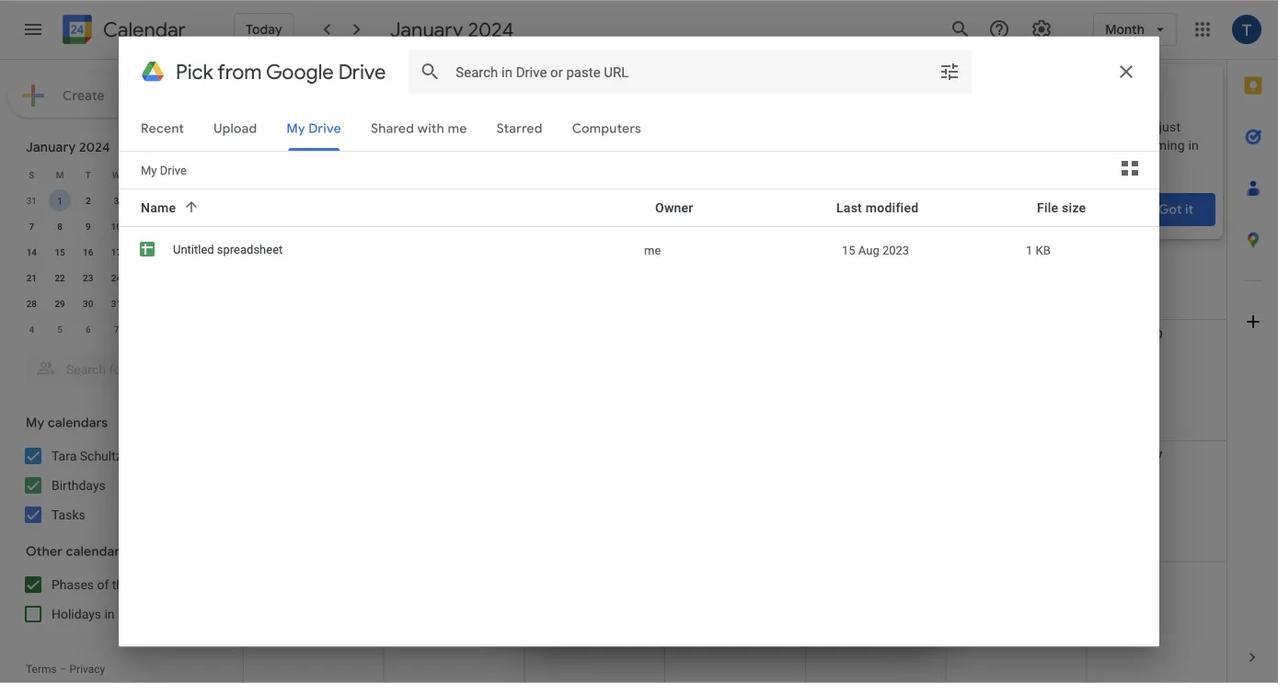 Task type: locate. For each thing, give the bounding box(es) containing it.
january up m on the left
[[26, 139, 76, 156]]

17 element
[[105, 241, 127, 263]]

settings.
[[877, 156, 928, 171]]

calendars up of
[[66, 544, 126, 561]]

snooze
[[877, 82, 928, 101]]

grid
[[243, 60, 1227, 684]]

0 vertical spatial 1
[[440, 87, 447, 99]]

0 horizontal spatial in
[[104, 607, 115, 622]]

13 inside grid
[[1150, 208, 1163, 221]]

1 horizontal spatial 4
[[142, 195, 147, 206]]

notifications inside heading
[[992, 82, 1079, 101]]

0 horizontal spatial tab list
[[540, 200, 923, 233]]

0 vertical spatial 31
[[308, 87, 321, 99]]

0 horizontal spatial 13
[[196, 221, 206, 232]]

13 inside 'element'
[[196, 221, 206, 232]]

0 horizontal spatial 6
[[86, 324, 91, 335]]

new moon 6:57am
[[814, 231, 907, 244]]

0 vertical spatial 11
[[869, 208, 882, 221]]

schultz
[[80, 449, 122, 464]]

birthdays
[[52, 478, 106, 493]]

0 horizontal spatial january
[[26, 139, 76, 156]]

27 row
[[244, 442, 1227, 563]]

0 vertical spatial tara
[[475, 132, 497, 145]]

9
[[86, 221, 91, 232]]

2 vertical spatial 3
[[1154, 571, 1160, 584]]

my calendars button
[[4, 409, 228, 438]]

10
[[111, 221, 122, 232]]

0 vertical spatial notifications
[[992, 82, 1079, 101]]

0 vertical spatial 7
[[29, 221, 34, 232]]

1 vertical spatial 4
[[142, 195, 147, 206]]

0 vertical spatial calendars
[[48, 415, 108, 432]]

my calendars list
[[4, 442, 228, 530]]

22 element
[[49, 267, 71, 289]]

1 vertical spatial 13
[[196, 221, 206, 232]]

1 vertical spatial 7
[[114, 324, 119, 335]]

1 vertical spatial 6
[[199, 195, 204, 206]]

cell inside the 20 row
[[1087, 348, 1227, 370]]

2 horizontal spatial 31
[[308, 87, 321, 99]]

column header
[[666, 60, 806, 78], [806, 60, 947, 78], [947, 60, 1087, 78]]

1 horizontal spatial 2024
[[468, 17, 514, 42]]

0 vertical spatial in
[[1189, 138, 1199, 153]]

row containing 7
[[17, 214, 215, 239]]

1 horizontal spatial tara
[[475, 132, 497, 145]]

t
[[85, 169, 91, 180], [142, 169, 147, 180]]

row containing sun
[[244, 60, 1227, 81]]

1 left jan
[[440, 87, 447, 99]]

1 inside grid
[[440, 87, 447, 99]]

you
[[907, 119, 928, 134]]

7 down 31 element
[[114, 324, 119, 335]]

2 vertical spatial 31
[[111, 298, 122, 309]]

january 2024
[[390, 17, 514, 42], [26, 139, 110, 156]]

notifications up now you can snooze desktop notifications until just before your event begins. you can change the timing in settings.
[[992, 82, 1079, 101]]

1 horizontal spatial 5
[[170, 195, 176, 206]]

0 horizontal spatial 3
[[114, 195, 119, 206]]

0 vertical spatial 5
[[170, 195, 176, 206]]

t right m on the left
[[85, 169, 91, 180]]

0 vertical spatial 6
[[1154, 87, 1160, 99]]

calendars up tara schultz
[[48, 415, 108, 432]]

task button
[[645, 200, 687, 233]]

january 2024 up 'mon'
[[390, 17, 514, 42]]

5
[[170, 195, 176, 206], [57, 324, 63, 335]]

1 vertical spatial january
[[26, 139, 76, 156]]

13 down timing
[[1150, 208, 1163, 221]]

0 horizontal spatial 11
[[139, 221, 150, 232]]

phases
[[52, 578, 94, 593]]

20
[[196, 247, 206, 258], [1150, 329, 1163, 342]]

1 horizontal spatial january 2024
[[390, 17, 514, 42]]

11 for sun
[[869, 208, 882, 221]]

row containing 21
[[17, 265, 215, 291]]

1 horizontal spatial desktop
[[1002, 119, 1050, 134]]

1 horizontal spatial 1
[[440, 87, 447, 99]]

6 down '30' element
[[86, 324, 91, 335]]

11 up "18"
[[139, 221, 150, 232]]

1
[[440, 87, 447, 99], [57, 195, 63, 206]]

11 up new moon 6:57am 'button'
[[869, 208, 882, 221]]

timing
[[1148, 138, 1185, 153]]

1 horizontal spatial t
[[142, 169, 147, 180]]

23 element
[[77, 267, 99, 289]]

tara
[[475, 132, 497, 145], [52, 449, 77, 464]]

2024 up 9
[[79, 139, 110, 156]]

1 vertical spatial the
[[112, 578, 130, 593]]

17
[[111, 247, 122, 258]]

31 down s at the left top
[[26, 195, 37, 206]]

snooze desktop notifications
[[877, 82, 1079, 101]]

my calendars
[[26, 415, 108, 432]]

calendars for my calendars
[[48, 415, 108, 432]]

1 horizontal spatial 2
[[592, 87, 598, 99]]

0 horizontal spatial 7
[[29, 221, 34, 232]]

21
[[26, 272, 37, 284]]

2 horizontal spatial 4
[[873, 87, 879, 99]]

1 horizontal spatial tab list
[[1228, 60, 1279, 632]]

desktop inside now you can snooze desktop notifications until just before your event begins. you can change the timing in settings.
[[1002, 119, 1050, 134]]

january up 'mon'
[[390, 17, 463, 42]]

4 down '28' element
[[29, 324, 34, 335]]

0 vertical spatial january 2024
[[390, 17, 514, 42]]

13 up 20 element at the left of page
[[196, 221, 206, 232]]

states
[[158, 607, 195, 622]]

mon
[[443, 69, 466, 81]]

1 horizontal spatial 31
[[111, 298, 122, 309]]

3:30pm
[[406, 110, 443, 122]]

now you can snooze desktop notifications until just before your event begins. you can change the timing in settings.
[[877, 119, 1199, 171]]

31 down 24
[[111, 298, 122, 309]]

5 down f
[[170, 195, 176, 206]]

1 horizontal spatial 11
[[869, 208, 882, 221]]

5 down 29 element
[[57, 324, 63, 335]]

3 inside row
[[1154, 571, 1160, 584]]

t left f
[[142, 169, 147, 180]]

the down until
[[1126, 138, 1145, 153]]

january
[[390, 17, 463, 42], [26, 139, 76, 156]]

1 up "8"
[[57, 195, 63, 206]]

6 down sat
[[1154, 87, 1160, 99]]

0 vertical spatial 3
[[732, 87, 739, 99]]

calendars
[[48, 415, 108, 432], [66, 544, 126, 561]]

1 vertical spatial tara
[[52, 449, 77, 464]]

1 vertical spatial in
[[104, 607, 115, 622]]

the inside now you can snooze desktop notifications until just before your event begins. you can change the timing in settings.
[[1126, 138, 1145, 153]]

24
[[111, 272, 122, 284]]

24 element
[[105, 267, 127, 289]]

appointment schedule
[[702, 208, 843, 225]]

0 vertical spatial january
[[390, 17, 463, 42]]

notifications up change
[[1053, 119, 1127, 134]]

0 horizontal spatial t
[[85, 169, 91, 180]]

desktop
[[932, 82, 988, 101], [1002, 119, 1050, 134]]

4
[[873, 87, 879, 99], [142, 195, 147, 206], [29, 324, 34, 335]]

new moon 6:57am button
[[806, 227, 939, 247]]

1 horizontal spatial the
[[1126, 138, 1145, 153]]

6 up 13 'element'
[[199, 195, 204, 206]]

1 horizontal spatial 13
[[1150, 208, 1163, 221]]

13
[[1150, 208, 1163, 221], [196, 221, 206, 232]]

8
[[57, 221, 63, 232]]

0 horizontal spatial 20
[[196, 247, 206, 258]]

3 row
[[244, 563, 1227, 684]]

desktop up you
[[1002, 119, 1050, 134]]

16
[[83, 247, 93, 258]]

1 vertical spatial notifications
[[1053, 119, 1127, 134]]

None search field
[[0, 346, 228, 387]]

30
[[83, 298, 93, 309]]

appointment schedule button
[[694, 200, 850, 233]]

2
[[592, 87, 598, 99], [86, 195, 91, 206]]

can right you
[[1055, 138, 1076, 153]]

in left united
[[104, 607, 115, 622]]

0 vertical spatial 4
[[873, 87, 879, 99]]

0 horizontal spatial 1
[[57, 195, 63, 206]]

0 vertical spatial 2
[[592, 87, 598, 99]]

15 element
[[49, 241, 71, 263]]

0 vertical spatial 2024
[[468, 17, 514, 42]]

row containing s
[[17, 162, 215, 188]]

1 vertical spatial desktop
[[1002, 119, 1050, 134]]

0 horizontal spatial the
[[112, 578, 130, 593]]

january 2024 grid
[[17, 162, 215, 342]]

2 vertical spatial 6
[[86, 324, 91, 335]]

4 up now
[[873, 87, 879, 99]]

31 for 31 element
[[111, 298, 122, 309]]

1 vertical spatial 3
[[114, 195, 119, 206]]

tara inside my calendars "list"
[[52, 449, 77, 464]]

1 vertical spatial 20
[[1150, 329, 1163, 342]]

2 column header from the left
[[806, 60, 947, 78]]

0 horizontal spatial 2
[[86, 195, 91, 206]]

11 inside grid
[[869, 208, 882, 221]]

3
[[732, 87, 739, 99], [114, 195, 119, 206], [1154, 571, 1160, 584]]

the right of
[[112, 578, 130, 593]]

in right timing
[[1189, 138, 1199, 153]]

1 vertical spatial 1
[[57, 195, 63, 206]]

desktop up snooze
[[932, 82, 988, 101]]

1 horizontal spatial 20
[[1150, 329, 1163, 342]]

tara up birthdays
[[52, 449, 77, 464]]

2 up 9
[[86, 195, 91, 206]]

january 2024 up m on the left
[[26, 139, 110, 156]]

0 vertical spatial the
[[1126, 138, 1145, 153]]

11 inside "11" element
[[139, 221, 150, 232]]

7
[[29, 221, 34, 232], [114, 324, 119, 335]]

2 inside row group
[[86, 195, 91, 206]]

terms link
[[26, 664, 57, 677]]

2 horizontal spatial 3
[[1154, 571, 1160, 584]]

1 vertical spatial 2
[[86, 195, 91, 206]]

0 vertical spatial can
[[932, 119, 953, 134]]

sun
[[304, 69, 324, 81]]

cell
[[244, 106, 384, 150], [384, 106, 525, 150], [525, 106, 665, 150], [1087, 106, 1227, 150], [244, 227, 384, 249], [525, 227, 665, 249], [946, 227, 1087, 249], [1087, 227, 1227, 249], [1087, 348, 1227, 370], [1087, 469, 1227, 491], [1087, 590, 1227, 613]]

united
[[118, 607, 155, 622]]

schedule
[[787, 208, 843, 225]]

0 vertical spatial 20
[[196, 247, 206, 258]]

6
[[1154, 87, 1160, 99], [199, 195, 204, 206], [86, 324, 91, 335]]

2024 up jan
[[468, 17, 514, 42]]

30 element
[[77, 293, 99, 315]]

0 horizontal spatial 5
[[57, 324, 63, 335]]

privacy
[[70, 664, 105, 677]]

0 horizontal spatial january 2024
[[26, 139, 110, 156]]

1 vertical spatial calendars
[[66, 544, 126, 561]]

can up the your
[[932, 119, 953, 134]]

holidays in united states
[[52, 607, 195, 622]]

31 down sun
[[308, 87, 321, 99]]

1 horizontal spatial in
[[1189, 138, 1199, 153]]

0 vertical spatial desktop
[[932, 82, 988, 101]]

the
[[1126, 138, 1145, 153], [112, 578, 130, 593]]

in
[[1189, 138, 1199, 153], [104, 607, 115, 622]]

0 horizontal spatial 31
[[26, 195, 37, 206]]

31 for 31 december element
[[26, 195, 37, 206]]

calendar element
[[59, 11, 186, 52]]

tab list
[[1228, 60, 1279, 632], [540, 200, 923, 233]]

11 for january 2024
[[139, 221, 150, 232]]

notifications
[[992, 82, 1079, 101], [1053, 119, 1127, 134]]

10 element
[[105, 215, 127, 237]]

27
[[1150, 450, 1163, 463]]

31
[[308, 87, 321, 99], [26, 195, 37, 206], [111, 298, 122, 309]]

0 vertical spatial 13
[[1150, 208, 1163, 221]]

1 horizontal spatial can
[[1055, 138, 1076, 153]]

4 up "11" element
[[142, 195, 147, 206]]

1 cell
[[46, 188, 74, 214]]

row
[[244, 60, 1227, 81], [244, 78, 1227, 199], [17, 162, 215, 188], [17, 188, 215, 214], [244, 199, 1227, 321], [17, 214, 215, 239], [17, 239, 215, 265], [17, 265, 215, 291], [17, 291, 215, 317], [17, 317, 215, 342]]

13 element
[[190, 215, 212, 237]]

1 vertical spatial 11
[[139, 221, 150, 232]]

my
[[26, 415, 45, 432]]

today button
[[234, 13, 294, 46]]

0 horizontal spatial 2024
[[79, 139, 110, 156]]

row group
[[17, 188, 215, 342]]

0 horizontal spatial tara
[[52, 449, 77, 464]]

2 vertical spatial 4
[[29, 324, 34, 335]]

7 up 14 element
[[29, 221, 34, 232]]

2024
[[468, 17, 514, 42], [79, 139, 110, 156]]

1 vertical spatial 5
[[57, 324, 63, 335]]

–
[[60, 664, 67, 677]]

2 down the tue
[[592, 87, 598, 99]]

tasks
[[52, 508, 85, 523]]

0 horizontal spatial desktop
[[932, 82, 988, 101]]

tara right /
[[475, 132, 497, 145]]

21 element
[[21, 267, 43, 289]]

1 horizontal spatial 6
[[199, 195, 204, 206]]

2 horizontal spatial 6
[[1154, 87, 1160, 99]]

1 vertical spatial 31
[[26, 195, 37, 206]]

1 inside cell
[[57, 195, 63, 206]]



Task type: vqa. For each thing, say whether or not it's contained in the screenshot.


Task type: describe. For each thing, give the bounding box(es) containing it.
before
[[877, 138, 915, 153]]

20 element
[[190, 241, 212, 263]]

cell inside 3 row
[[1087, 590, 1227, 613]]

3 inside row group
[[114, 195, 119, 206]]

4 inside grid
[[873, 87, 879, 99]]

11 element
[[134, 215, 156, 237]]

other calendars list
[[4, 571, 228, 630]]

now
[[877, 119, 904, 134]]

18 element
[[134, 241, 156, 263]]

13 for sun
[[1150, 208, 1163, 221]]

12
[[168, 221, 178, 232]]

20 row
[[244, 321, 1227, 442]]

s
[[29, 169, 34, 180]]

12 element
[[162, 215, 184, 237]]

1 for 1 jan
[[440, 87, 447, 99]]

15
[[55, 247, 65, 258]]

calendar
[[103, 17, 186, 43]]

tue
[[586, 69, 604, 81]]

13 for january 2024
[[196, 221, 206, 232]]

cell inside 27 row
[[1087, 469, 1227, 491]]

28
[[26, 298, 37, 309]]

grid containing 31
[[243, 60, 1227, 684]]

3pm
[[406, 132, 428, 145]]

1 horizontal spatial january
[[390, 17, 463, 42]]

just
[[1159, 119, 1181, 134]]

31 december element
[[21, 190, 43, 212]]

28 element
[[21, 293, 43, 315]]

until
[[1130, 119, 1156, 134]]

other
[[26, 544, 63, 561]]

1 vertical spatial can
[[1055, 138, 1076, 153]]

the inside 'other calendars' "list"
[[112, 578, 130, 593]]

snooze desktop notifications alert dialog
[[855, 64, 1223, 239]]

16 element
[[77, 241, 99, 263]]

tab list containing event
[[540, 200, 923, 233]]

3pm ximmy / tara
[[406, 132, 497, 145]]

event
[[948, 138, 980, 153]]

20 inside row
[[1150, 329, 1163, 342]]

22
[[55, 272, 65, 284]]

14 element
[[21, 241, 43, 263]]

main drawer image
[[22, 18, 44, 41]]

6 february element
[[77, 318, 99, 341]]

w
[[112, 169, 120, 180]]

tara schultz
[[52, 449, 122, 464]]

6:57am
[[870, 231, 907, 244]]

18
[[139, 247, 150, 258]]

moon
[[839, 231, 867, 244]]

1 for 1
[[57, 195, 63, 206]]

new
[[814, 231, 836, 244]]

2 t from the left
[[142, 169, 147, 180]]

holidays
[[52, 607, 101, 622]]

snooze
[[957, 119, 999, 134]]

ximmy
[[431, 132, 466, 145]]

other calendars
[[26, 544, 126, 561]]

event button
[[588, 200, 638, 233]]

row containing 4
[[17, 317, 215, 342]]

f
[[170, 169, 175, 180]]

0 horizontal spatial 4
[[29, 324, 34, 335]]

19
[[168, 247, 178, 258]]

6 inside 'element'
[[86, 324, 91, 335]]

14
[[26, 247, 37, 258]]

terms
[[26, 664, 57, 677]]

notifications inside now you can snooze desktop notifications until just before your event begins. you can change the timing in settings.
[[1053, 119, 1127, 134]]

terms – privacy
[[26, 664, 105, 677]]

change
[[1080, 138, 1123, 153]]

1 horizontal spatial 7
[[114, 324, 119, 335]]

row containing 28
[[17, 291, 215, 317]]

1 jan
[[440, 87, 469, 99]]

calendars for other calendars
[[66, 544, 126, 561]]

cell containing 3:30pm
[[384, 106, 525, 150]]

you
[[1029, 138, 1051, 153]]

of
[[97, 578, 109, 593]]

1 vertical spatial 2024
[[79, 139, 110, 156]]

29
[[55, 298, 65, 309]]

event
[[596, 208, 630, 225]]

20 inside row group
[[196, 247, 206, 258]]

4 february element
[[21, 318, 43, 341]]

1 vertical spatial january 2024
[[26, 139, 110, 156]]

in inside 'other calendars' "list"
[[104, 607, 115, 622]]

today
[[246, 21, 282, 38]]

7 february element
[[105, 318, 127, 341]]

1 t from the left
[[85, 169, 91, 180]]

1 column header from the left
[[666, 60, 806, 78]]

phases of the moon
[[52, 578, 166, 593]]

privacy link
[[70, 664, 105, 677]]

m
[[56, 169, 64, 180]]

23
[[83, 272, 93, 284]]

other calendars button
[[4, 538, 228, 567]]

moon
[[133, 578, 166, 593]]

29 element
[[49, 293, 71, 315]]

31 element
[[105, 293, 127, 315]]

row containing 14
[[17, 239, 215, 265]]

2 inside grid
[[592, 87, 598, 99]]

task
[[652, 208, 680, 225]]

appointment
[[702, 208, 783, 225]]

sat
[[1148, 69, 1166, 81]]

begins.
[[983, 138, 1026, 153]]

desktop inside heading
[[932, 82, 988, 101]]

row group containing 31
[[17, 188, 215, 342]]

0 horizontal spatial can
[[932, 119, 953, 134]]

3:30pm button
[[384, 106, 518, 126]]

3 column header from the left
[[947, 60, 1087, 78]]

5 february element
[[49, 318, 71, 341]]

tara inside cell
[[475, 132, 497, 145]]

19 element
[[162, 241, 184, 263]]

your
[[919, 138, 944, 153]]

calendar heading
[[99, 17, 186, 43]]

/
[[469, 132, 473, 145]]

in inside now you can snooze desktop notifications until just before your event begins. you can change the timing in settings.
[[1189, 138, 1199, 153]]

1 horizontal spatial 3
[[732, 87, 739, 99]]

row containing 11
[[244, 199, 1227, 321]]

snooze desktop notifications heading
[[877, 81, 1201, 103]]

jan
[[450, 87, 469, 99]]



